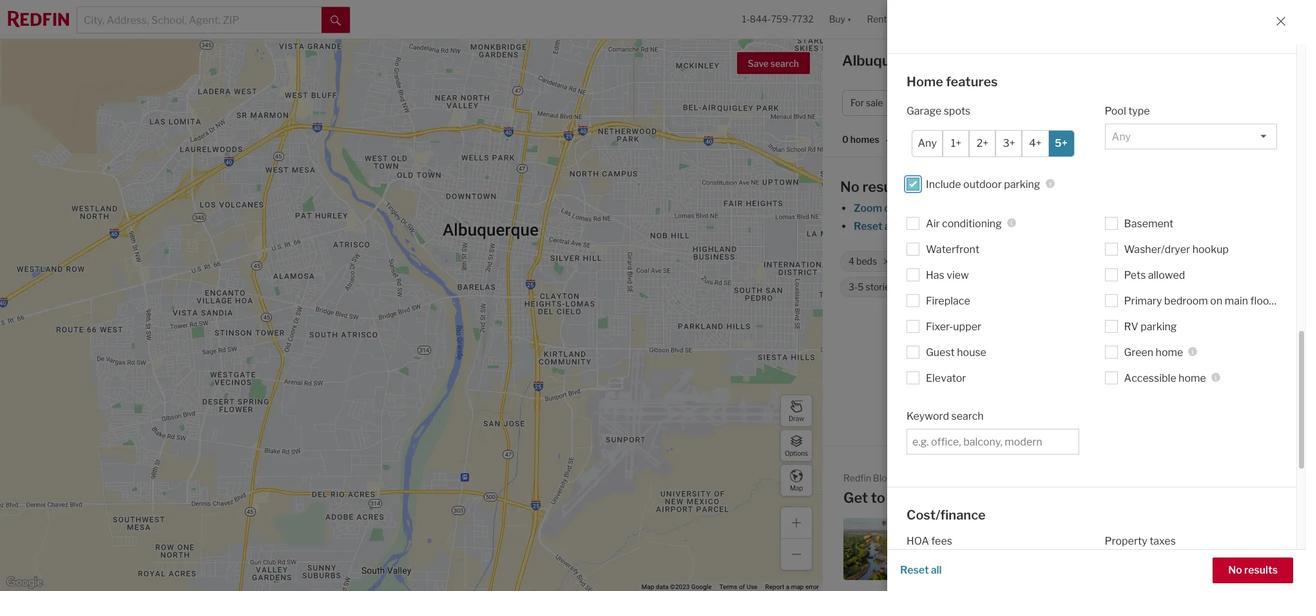 Task type: describe. For each thing, give the bounding box(es) containing it.
waterfront
[[926, 243, 980, 256]]

air conditioning
[[926, 218, 1002, 230]]

4 for 4 bd / 4+ ba
[[1066, 98, 1072, 109]]

below
[[1067, 220, 1096, 233]]

5+ for 5+ parking spots
[[1035, 282, 1046, 293]]

a
[[786, 584, 790, 591]]

options
[[785, 450, 808, 457]]

hookup
[[1193, 243, 1229, 256]]

reset inside zoom out reset all filters or remove one of your filters below to see more homes
[[854, 220, 883, 233]]

for
[[1014, 52, 1033, 69]]

view
[[947, 269, 969, 281]]

of inside zoom out reset all filters or remove one of your filters below to see more homes
[[1001, 220, 1011, 233]]

/
[[1086, 98, 1090, 109]]

property inside 7 home remodeling projects to boost your property value in albuquerque
[[1157, 550, 1193, 560]]

844-
[[750, 14, 771, 25]]

or
[[929, 220, 939, 233]]

save
[[748, 58, 769, 69]]

sort
[[895, 134, 914, 145]]

rv
[[1124, 321, 1139, 333]]

remove 5+ parking spots image
[[1112, 284, 1120, 291]]

washer/dryer
[[1124, 243, 1190, 256]]

albuquerque up where
[[980, 533, 1031, 543]]

albuquerque inside 7 home remodeling projects to boost your property value in albuquerque
[[1157, 562, 1208, 571]]

3+
[[1003, 137, 1015, 150]]

Any radio
[[912, 130, 943, 157]]

has
[[926, 269, 945, 281]]

know
[[888, 490, 925, 507]]

remove 4 beds image
[[883, 258, 891, 266]]

conditioning
[[942, 218, 1002, 230]]

1 vertical spatial spots
[[1082, 282, 1105, 293]]

to inside the 10 popular albuquerque neighborhoods: where to live in albuquerque in 2023
[[1029, 545, 1037, 554]]

0 vertical spatial albuquerque,
[[842, 52, 933, 69]]

rv parking
[[1124, 321, 1177, 333]]

on
[[1211, 295, 1223, 307]]

house
[[957, 346, 987, 359]]

baths
[[924, 256, 948, 267]]

boost
[[1202, 539, 1226, 549]]

list box for pool type
[[1105, 123, 1277, 149]]

2023 inside the 10 popular albuquerque neighborhoods: where to live in albuquerque in 2023
[[1025, 556, 1046, 566]]

map region
[[0, 0, 967, 592]]

1 sq. from the left
[[1116, 256, 1128, 267]]

bd
[[1074, 98, 1085, 109]]

2 filters from the left
[[1037, 220, 1064, 233]]

no results button
[[1213, 558, 1293, 584]]

beds
[[857, 256, 877, 267]]

0 vertical spatial 2023
[[976, 282, 999, 293]]

pets allowed
[[1124, 269, 1185, 281]]

map for map
[[790, 484, 803, 492]]

fixer-upper
[[926, 321, 982, 333]]

remove 3-5 stories image
[[901, 284, 909, 291]]

5
[[858, 282, 864, 293]]

homes inside 0 homes •
[[851, 134, 880, 145]]

recommended
[[918, 134, 984, 145]]

built 2022-2023
[[929, 282, 999, 293]]

value
[[1194, 550, 1216, 560]]

hoa
[[907, 536, 929, 548]]

features
[[946, 74, 998, 90]]

in for value
[[1218, 550, 1225, 560]]

0 vertical spatial results
[[863, 179, 909, 195]]

fireplace
[[926, 295, 970, 307]]

2,000
[[1088, 256, 1114, 267]]

1-844-759-7732
[[742, 14, 814, 25]]

to down blog
[[871, 490, 885, 507]]

get
[[844, 490, 868, 507]]

pets
[[1124, 269, 1146, 281]]

0 vertical spatial home
[[907, 74, 943, 90]]

any
[[918, 137, 937, 150]]

one
[[980, 220, 998, 233]]

get to know albuquerque, nm
[[844, 490, 1046, 507]]

1+
[[951, 137, 962, 150]]

1-
[[742, 14, 750, 25]]

2 sq. from the left
[[1170, 256, 1182, 267]]

air
[[926, 218, 940, 230]]

map
[[791, 584, 804, 591]]

10 popular albuquerque neighborhoods: where to live in albuquerque in 2023
[[936, 533, 1046, 566]]

©2023
[[670, 584, 690, 591]]

search for save search
[[771, 58, 799, 69]]

out
[[884, 202, 901, 215]]

guest
[[926, 346, 955, 359]]

bedroom
[[1164, 295, 1208, 307]]

1+ radio
[[943, 130, 970, 157]]

10
[[936, 533, 946, 543]]

0 horizontal spatial of
[[739, 584, 745, 591]]

2+
[[977, 137, 989, 150]]

1 filters from the left
[[898, 220, 926, 233]]

taxes
[[1150, 536, 1176, 548]]

for sale
[[851, 98, 883, 109]]

parking for rv parking
[[1141, 321, 1177, 333]]

floor
[[1251, 295, 1273, 307]]

4+ for 4+ baths
[[911, 256, 922, 267]]

accessible
[[1124, 372, 1177, 384]]

search for keyword search
[[952, 410, 984, 422]]

0
[[842, 134, 849, 145]]

fees
[[932, 536, 952, 548]]

0 vertical spatial no
[[840, 179, 860, 195]]

zoom
[[854, 202, 882, 215]]

garage
[[907, 105, 942, 117]]

report
[[765, 584, 785, 591]]

ft.-
[[1130, 256, 1142, 267]]

your
[[1013, 220, 1034, 233]]

759-
[[771, 14, 792, 25]]

live
[[936, 556, 953, 566]]

lot
[[1195, 256, 1206, 267]]

0 horizontal spatial no results
[[840, 179, 909, 195]]

in for albuquerque
[[1016, 556, 1023, 566]]

terms of use link
[[720, 584, 758, 591]]

list box for hoa fees
[[907, 554, 1079, 580]]



Task type: vqa. For each thing, say whether or not it's contained in the screenshot.
the rightmost 5+
yes



Task type: locate. For each thing, give the bounding box(es) containing it.
0 vertical spatial spots
[[944, 105, 971, 117]]

results down your
[[1245, 565, 1278, 577]]

4,500
[[1142, 256, 1168, 267]]

2,000 sq. ft.-4,500 sq. ft. lot
[[1088, 256, 1206, 267]]

1 vertical spatial 4
[[849, 256, 855, 267]]

1 vertical spatial search
[[952, 410, 984, 422]]

0 horizontal spatial in
[[955, 556, 962, 566]]

see
[[1110, 220, 1127, 233]]

1 vertical spatial all
[[931, 565, 942, 577]]

search inside button
[[771, 58, 799, 69]]

include
[[926, 178, 961, 190]]

elevator
[[926, 372, 966, 384]]

1 horizontal spatial no results
[[1229, 565, 1278, 577]]

1 horizontal spatial reset
[[900, 565, 929, 577]]

sale
[[1036, 52, 1066, 69]]

homes inside zoom out reset all filters or remove one of your filters below to see more homes
[[1157, 220, 1190, 233]]

all
[[885, 220, 896, 233], [931, 565, 942, 577]]

1 horizontal spatial sq.
[[1170, 256, 1182, 267]]

5+
[[1055, 137, 1068, 150], [1035, 282, 1046, 293]]

parking for 5+ parking spots
[[1048, 282, 1080, 293]]

list box down popular
[[907, 554, 1079, 580]]

primary
[[1124, 295, 1162, 307]]

redfin
[[975, 327, 1007, 339], [844, 473, 871, 484]]

reset down zoom
[[854, 220, 883, 233]]

2+ radio
[[970, 130, 996, 157]]

0 horizontal spatial spots
[[944, 105, 971, 117]]

4+
[[1092, 98, 1103, 109], [1029, 137, 1042, 150], [911, 256, 922, 267]]

1 horizontal spatial redfin
[[975, 327, 1007, 339]]

1 horizontal spatial in
[[1016, 556, 1023, 566]]

nm up where
[[1022, 490, 1046, 507]]

albuquerque,
[[842, 52, 933, 69], [928, 490, 1019, 507]]

0 horizontal spatial all
[[885, 220, 896, 233]]

4 left bd at the top right of page
[[1066, 98, 1072, 109]]

keyword
[[907, 410, 949, 422]]

homes right 0
[[851, 134, 880, 145]]

1 vertical spatial albuquerque,
[[928, 490, 1019, 507]]

home
[[1156, 346, 1183, 359], [1179, 372, 1206, 384]]

10 popular albuquerque neighborhoods: where to live in albuquerque in 2023 link
[[844, 519, 1049, 581]]

albuquerque, up for sale "button"
[[842, 52, 933, 69]]

main
[[1225, 295, 1248, 307]]

no
[[840, 179, 860, 195], [1229, 565, 1242, 577]]

list box for property taxes
[[1105, 554, 1277, 580]]

redfin for redfin blog
[[844, 473, 871, 484]]

1 vertical spatial parking
[[1048, 282, 1080, 293]]

1 horizontal spatial no
[[1229, 565, 1242, 577]]

no results inside button
[[1229, 565, 1278, 577]]

zoom out button
[[853, 202, 901, 215]]

popular
[[948, 533, 978, 543]]

1 vertical spatial map
[[642, 584, 654, 591]]

google image
[[3, 575, 46, 592]]

4+ radio
[[1022, 130, 1049, 157]]

to inside 7 home remodeling projects to boost your property value in albuquerque
[[1192, 539, 1201, 549]]

1 vertical spatial results
[[1245, 565, 1278, 577]]

data
[[656, 584, 669, 591]]

to right where
[[1029, 545, 1037, 554]]

0 horizontal spatial parking
[[1004, 178, 1041, 190]]

save search button
[[737, 52, 810, 74]]

5+ inside radio
[[1055, 137, 1068, 150]]

home for accessible home
[[1179, 372, 1206, 384]]

property taxes
[[1105, 536, 1176, 548]]

of left use
[[739, 584, 745, 591]]

1 horizontal spatial spots
[[1082, 282, 1105, 293]]

1 vertical spatial no
[[1229, 565, 1242, 577]]

search up e.g. office, balcony, modern text field
[[952, 410, 984, 422]]

albuquerque down 'projects'
[[1157, 562, 1208, 571]]

reset down the hoa
[[900, 565, 929, 577]]

redfin for redfin
[[975, 327, 1007, 339]]

no results
[[840, 179, 909, 195], [1229, 565, 1278, 577]]

1 vertical spatial property
[[1157, 550, 1193, 560]]

1 vertical spatial homes
[[1157, 220, 1190, 233]]

map left "data"
[[642, 584, 654, 591]]

2 horizontal spatial in
[[1218, 550, 1225, 560]]

1 vertical spatial 4+
[[1029, 137, 1042, 150]]

2 horizontal spatial parking
[[1141, 321, 1177, 333]]

fixer-
[[926, 321, 953, 333]]

spots
[[944, 105, 971, 117], [1082, 282, 1105, 293]]

1 horizontal spatial homes
[[1157, 220, 1190, 233]]

0 horizontal spatial redfin
[[844, 473, 871, 484]]

list box down 'projects'
[[1105, 554, 1277, 580]]

of
[[1001, 220, 1011, 233], [739, 584, 745, 591]]

stories
[[866, 282, 895, 293]]

4 inside button
[[1066, 98, 1072, 109]]

options button
[[780, 430, 813, 462]]

remove 4 bd / 4+ ba image
[[1122, 99, 1129, 107]]

washer/dryer hookup
[[1124, 243, 1229, 256]]

draw button
[[780, 395, 813, 427]]

map down options
[[790, 484, 803, 492]]

0 horizontal spatial 4
[[849, 256, 855, 267]]

in inside 7 home remodeling projects to boost your property value in albuquerque
[[1218, 550, 1225, 560]]

1 horizontal spatial parking
[[1048, 282, 1080, 293]]

0 vertical spatial search
[[771, 58, 799, 69]]

cost/finance
[[907, 508, 986, 523]]

to up value
[[1192, 539, 1201, 549]]

built
[[929, 282, 949, 293]]

1 horizontal spatial results
[[1245, 565, 1278, 577]]

report a map error
[[765, 584, 819, 591]]

of right one
[[1001, 220, 1011, 233]]

redfin up house
[[975, 327, 1007, 339]]

search right "save"
[[771, 58, 799, 69]]

guest house
[[926, 346, 987, 359]]

1 horizontal spatial 5+
[[1055, 137, 1068, 150]]

submit search image
[[331, 15, 341, 26]]

nm up home features
[[936, 52, 960, 69]]

5+ radio
[[1048, 130, 1075, 157]]

4+ inside button
[[1092, 98, 1103, 109]]

home up "price"
[[907, 74, 943, 90]]

0 vertical spatial all
[[885, 220, 896, 233]]

e.g. office, balcony, modern text field
[[913, 436, 1073, 448]]

4 bd / 4+ ba button
[[1057, 90, 1139, 116]]

0 horizontal spatial nm
[[936, 52, 960, 69]]

1 vertical spatial home
[[1164, 528, 1188, 537]]

spots left "remove 5+ parking spots" image
[[1082, 282, 1105, 293]]

3-
[[849, 282, 858, 293]]

parking left "remove 5+ parking spots" image
[[1048, 282, 1080, 293]]

no up zoom
[[840, 179, 860, 195]]

garage spots
[[907, 105, 971, 117]]

0 horizontal spatial home
[[907, 74, 943, 90]]

0 horizontal spatial reset
[[854, 220, 883, 233]]

price button
[[913, 90, 968, 116]]

pool type
[[1105, 105, 1150, 117]]

no results up zoom out button at the right of page
[[840, 179, 909, 195]]

2 horizontal spatial 4+
[[1092, 98, 1103, 109]]

more
[[1130, 220, 1155, 233]]

0 horizontal spatial 5+
[[1035, 282, 1046, 293]]

all down out
[[885, 220, 896, 233]]

0 horizontal spatial property
[[1105, 536, 1148, 548]]

4 bd / 4+ ba
[[1066, 98, 1115, 109]]

nm
[[936, 52, 960, 69], [1022, 490, 1046, 507]]

no inside button
[[1229, 565, 1242, 577]]

1 horizontal spatial map
[[790, 484, 803, 492]]

0 vertical spatial of
[[1001, 220, 1011, 233]]

City, Address, School, Agent, ZIP search field
[[77, 7, 322, 33]]

2022-
[[951, 282, 976, 293]]

•
[[886, 135, 889, 146]]

upper
[[953, 321, 982, 333]]

4 left beds
[[849, 256, 855, 267]]

accessible home
[[1124, 372, 1206, 384]]

7732
[[792, 14, 814, 25]]

to inside zoom out reset all filters or remove one of your filters below to see more homes
[[1098, 220, 1108, 233]]

parking up zoom out reset all filters or remove one of your filters below to see more homes
[[1004, 178, 1041, 190]]

terms of use
[[720, 584, 758, 591]]

advertisement region
[[830, 361, 1299, 419]]

no down your
[[1229, 565, 1242, 577]]

1 horizontal spatial search
[[952, 410, 984, 422]]

type
[[1129, 105, 1150, 117]]

2 vertical spatial parking
[[1141, 321, 1177, 333]]

home up accessible home
[[1156, 346, 1183, 359]]

4+ inside option
[[1029, 137, 1042, 150]]

4 beds
[[849, 256, 877, 267]]

remodeling
[[1189, 528, 1237, 537]]

sq. left ft.- at the right top of the page
[[1116, 256, 1128, 267]]

home inside 7 home remodeling projects to boost your property value in albuquerque
[[1164, 528, 1188, 537]]

redfin up get
[[844, 473, 871, 484]]

green home
[[1124, 346, 1183, 359]]

albuquerque, up cost/finance
[[928, 490, 1019, 507]]

1 vertical spatial nm
[[1022, 490, 1046, 507]]

in right live
[[955, 556, 962, 566]]

1 horizontal spatial home
[[1164, 528, 1188, 537]]

in down where
[[1016, 556, 1023, 566]]

0 horizontal spatial search
[[771, 58, 799, 69]]

keyword search
[[907, 410, 984, 422]]

search
[[771, 58, 799, 69], [952, 410, 984, 422]]

list box
[[1105, 123, 1277, 149], [907, 554, 1079, 580], [1105, 554, 1277, 580]]

filters
[[898, 220, 926, 233], [1037, 220, 1064, 233]]

all down fees
[[931, 565, 942, 577]]

ba
[[1105, 98, 1115, 109]]

to left see
[[1098, 220, 1108, 233]]

green
[[1124, 346, 1154, 359]]

0 vertical spatial reset
[[854, 220, 883, 233]]

spots right "price"
[[944, 105, 971, 117]]

google
[[691, 584, 712, 591]]

0 vertical spatial 4+
[[1092, 98, 1103, 109]]

sq. down washer/dryer hookup
[[1170, 256, 1182, 267]]

map data ©2023 google
[[642, 584, 712, 591]]

4 for 4 beds
[[849, 256, 855, 267]]

all inside zoom out reset all filters or remove one of your filters below to see more homes
[[885, 220, 896, 233]]

option group
[[912, 130, 1075, 157]]

0 vertical spatial home
[[1156, 346, 1183, 359]]

0 vertical spatial 5+
[[1055, 137, 1068, 150]]

0 horizontal spatial 4+
[[911, 256, 922, 267]]

home up 'projects'
[[1164, 528, 1188, 537]]

0 horizontal spatial sq.
[[1116, 256, 1128, 267]]

1 horizontal spatial of
[[1001, 220, 1011, 233]]

to
[[1098, 220, 1108, 233], [871, 490, 885, 507], [1192, 539, 1201, 549], [1029, 545, 1037, 554]]

home
[[907, 74, 943, 90], [1164, 528, 1188, 537]]

in down boost
[[1218, 550, 1225, 560]]

home right accessible
[[1179, 372, 1206, 384]]

0 horizontal spatial map
[[642, 584, 654, 591]]

0 horizontal spatial filters
[[898, 220, 926, 233]]

3+ radio
[[996, 130, 1022, 157]]

0 vertical spatial no results
[[840, 179, 909, 195]]

1 vertical spatial reset
[[900, 565, 929, 577]]

redfin blog
[[844, 473, 893, 484]]

filters right your
[[1037, 220, 1064, 233]]

0 horizontal spatial results
[[863, 179, 909, 195]]

map inside button
[[790, 484, 803, 492]]

your
[[1228, 539, 1246, 549]]

0 vertical spatial redfin
[[975, 327, 1007, 339]]

0 vertical spatial parking
[[1004, 178, 1041, 190]]

0 horizontal spatial 2023
[[976, 282, 999, 293]]

projects
[[1157, 539, 1191, 549]]

1 horizontal spatial filters
[[1037, 220, 1064, 233]]

map for map data ©2023 google
[[642, 584, 654, 591]]

allowed
[[1148, 269, 1185, 281]]

2 vertical spatial 4+
[[911, 256, 922, 267]]

list box down type
[[1105, 123, 1277, 149]]

1 vertical spatial 5+
[[1035, 282, 1046, 293]]

7
[[1157, 528, 1163, 537]]

0 vertical spatial nm
[[936, 52, 960, 69]]

primary bedroom on main floor
[[1124, 295, 1273, 307]]

0 horizontal spatial homes
[[851, 134, 880, 145]]

recommended button
[[916, 134, 994, 146]]

reset inside button
[[900, 565, 929, 577]]

all inside button
[[931, 565, 942, 577]]

0 vertical spatial property
[[1105, 536, 1148, 548]]

0 vertical spatial homes
[[851, 134, 880, 145]]

1 horizontal spatial all
[[931, 565, 942, 577]]

filters left or
[[898, 220, 926, 233]]

5+ for 5+
[[1055, 137, 1068, 150]]

property left 7
[[1105, 536, 1148, 548]]

0 vertical spatial 4
[[1066, 98, 1072, 109]]

0 vertical spatial map
[[790, 484, 803, 492]]

0 horizontal spatial no
[[840, 179, 860, 195]]

1 vertical spatial home
[[1179, 372, 1206, 384]]

for
[[851, 98, 864, 109]]

results up out
[[863, 179, 909, 195]]

4+ for 4+
[[1029, 137, 1042, 150]]

albuquerque down the neighborhoods:
[[963, 556, 1014, 566]]

1 vertical spatial no results
[[1229, 565, 1278, 577]]

option group containing any
[[912, 130, 1075, 157]]

1 horizontal spatial 4
[[1066, 98, 1072, 109]]

blog
[[873, 473, 893, 484]]

7 home remodeling projects to boost your property value in albuquerque link
[[1065, 519, 1270, 581]]

results inside button
[[1245, 565, 1278, 577]]

4+ baths
[[911, 256, 948, 267]]

no results down your
[[1229, 565, 1278, 577]]

parking up "green home"
[[1141, 321, 1177, 333]]

1 vertical spatial redfin
[[844, 473, 871, 484]]

1 vertical spatial of
[[739, 584, 745, 591]]

terms
[[720, 584, 738, 591]]

homes up washer/dryer hookup
[[1157, 220, 1190, 233]]

1 horizontal spatial 4+
[[1029, 137, 1042, 150]]

error
[[806, 584, 819, 591]]

1 horizontal spatial property
[[1157, 550, 1193, 560]]

1 horizontal spatial nm
[[1022, 490, 1046, 507]]

home for green home
[[1156, 346, 1183, 359]]

draw
[[789, 415, 804, 422]]

1 vertical spatial 2023
[[1025, 556, 1046, 566]]

4+ right the /
[[1092, 98, 1103, 109]]

reset all button
[[900, 558, 942, 584]]

1 horizontal spatial 2023
[[1025, 556, 1046, 566]]

property down 'projects'
[[1157, 550, 1193, 560]]

pool
[[1105, 105, 1126, 117]]

4+ left 5+ radio
[[1029, 137, 1042, 150]]

4+ left baths
[[911, 256, 922, 267]]

albuquerque up green
[[1092, 327, 1154, 339]]



